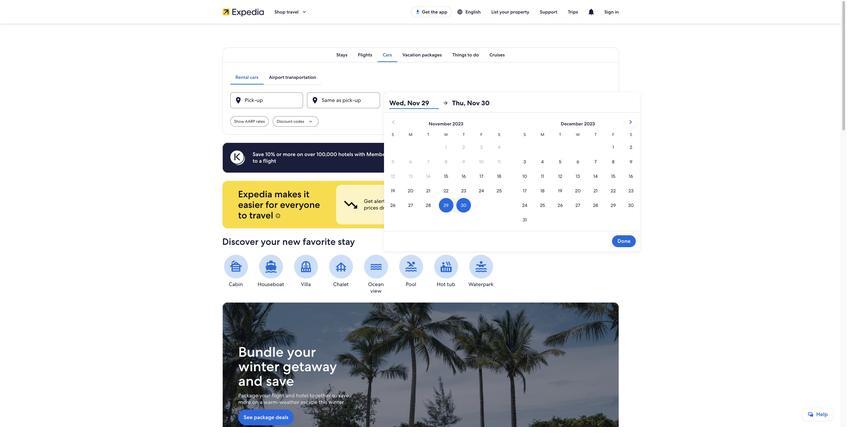 Task type: vqa. For each thing, say whether or not it's contained in the screenshot.
the 8.8
no



Task type: describe. For each thing, give the bounding box(es) containing it.
support
[[540, 9, 558, 15]]

expedia logo image
[[222, 7, 264, 17]]

thu, nov 30
[[452, 99, 490, 107]]

add
[[507, 151, 516, 158]]

trailing image
[[301, 9, 307, 15]]

november 2023
[[429, 121, 464, 127]]

and inside earn airline miles and one key rewards
[[594, 198, 603, 205]]

property
[[510, 9, 529, 15]]

to inside 'bundle your winter getaway and save package your flight and hotel together to save more on a warm-weather escape this winter.'
[[332, 393, 337, 400]]

cruises link
[[484, 48, 510, 62]]

discover your new favorite stay
[[222, 236, 355, 248]]

sign in
[[605, 9, 619, 15]]

29 inside "button"
[[410, 100, 416, 106]]

transportation
[[286, 74, 316, 80]]

winter
[[238, 358, 279, 376]]

save inside bundle flight + hotel to save
[[458, 205, 469, 212]]

do
[[473, 52, 479, 58]]

ocean view
[[368, 281, 384, 295]]

things
[[453, 52, 467, 58]]

earn
[[553, 198, 563, 205]]

+
[[490, 198, 494, 205]]

package
[[254, 415, 274, 422]]

travel sale activities deals image
[[222, 303, 619, 428]]

weather
[[279, 399, 299, 406]]

earn airline miles and one key rewards
[[553, 198, 603, 212]]

show aarp rates
[[234, 119, 265, 124]]

expedia makes it easier for everyone to travel
[[238, 188, 320, 222]]

flights
[[358, 52, 372, 58]]

airport transportation link
[[264, 70, 322, 85]]

thu, nov 30 button
[[452, 97, 502, 109]]

get the app
[[422, 9, 447, 15]]

codes
[[294, 119, 304, 124]]

cars link
[[378, 48, 397, 62]]

1 horizontal spatial and
[[285, 393, 295, 400]]

see
[[243, 415, 253, 422]]

chalet
[[333, 281, 349, 288]]

prices
[[364, 205, 378, 212]]

hot tub button
[[433, 255, 460, 288]]

rental
[[236, 74, 249, 80]]

cabin button
[[222, 255, 249, 288]]

miles
[[580, 198, 593, 205]]

to left do
[[468, 52, 472, 58]]

package
[[238, 393, 258, 400]]

vacation packages
[[403, 52, 442, 58]]

aarp
[[245, 119, 255, 124]]

2 s from the left
[[498, 132, 500, 138]]

cars
[[383, 52, 392, 58]]

english button
[[452, 6, 486, 18]]

30 inside button
[[481, 99, 490, 107]]

bundle flight + hotel to save
[[458, 198, 514, 212]]

hot tub
[[437, 281, 455, 288]]

see package deals
[[243, 415, 288, 422]]

chalet button
[[327, 255, 355, 288]]

hot
[[437, 281, 446, 288]]

together
[[310, 393, 331, 400]]

waterpark button
[[468, 255, 495, 288]]

a left 10%
[[259, 158, 262, 165]]

list your property
[[491, 9, 529, 15]]

flights link
[[353, 48, 378, 62]]

save inside save 10% or more on over 100,000 hotels with member prices. also, members save up to 30% when you add a hotel to a flight
[[443, 151, 454, 158]]

2023 for december 2023
[[584, 121, 595, 127]]

one
[[553, 205, 563, 212]]

flight inside bundle flight + hotel to save
[[477, 198, 489, 205]]

ocean
[[368, 281, 384, 288]]

or
[[276, 151, 282, 158]]

stays link
[[331, 48, 353, 62]]

flight inside save 10% or more on over 100,000 hotels with member prices. also, members save up to 30% when you add a hotel to a flight
[[263, 158, 276, 165]]

up
[[455, 151, 462, 158]]

3 t from the left
[[559, 132, 561, 138]]

rewards
[[574, 205, 593, 212]]

sign
[[605, 9, 614, 15]]

2023 for november 2023
[[453, 121, 464, 127]]

download the app button image
[[415, 9, 421, 15]]

houseboat button
[[257, 255, 284, 288]]

nov 29 - nov 30
[[399, 100, 438, 106]]

member
[[367, 151, 388, 158]]

3 out of 3 element
[[525, 185, 615, 225]]

a right add
[[517, 151, 520, 158]]

more inside save 10% or more on over 100,000 hotels with member prices. also, members save up to 30% when you add a hotel to a flight
[[283, 151, 296, 158]]

new
[[282, 236, 301, 248]]

it
[[304, 188, 310, 200]]

members
[[419, 151, 442, 158]]

on inside save 10% or more on over 100,000 hotels with member prices. also, members save up to 30% when you add a hotel to a flight
[[297, 151, 303, 158]]

get for get the app
[[422, 9, 430, 15]]

for
[[266, 199, 278, 211]]

tab list containing stays
[[222, 48, 619, 62]]

save
[[253, 151, 264, 158]]

discount codes button
[[273, 116, 319, 127]]

when
[[481, 151, 495, 158]]

if
[[389, 198, 392, 205]]

your for list
[[500, 9, 509, 15]]

favorite
[[303, 236, 336, 248]]

m for december 2023
[[541, 132, 545, 138]]

list
[[491, 9, 499, 15]]

houseboat
[[258, 281, 284, 288]]

show
[[234, 119, 244, 124]]

bundle your winter getaway and save main content
[[0, 24, 841, 428]]

key
[[564, 205, 573, 212]]

with
[[355, 151, 365, 158]]

cruises
[[490, 52, 505, 58]]

29 inside button
[[422, 99, 429, 107]]

to inside expedia makes it easier for everyone to travel
[[238, 210, 247, 222]]

nov inside wed, nov 29 button
[[407, 99, 420, 107]]

done
[[618, 238, 631, 245]]

discover
[[222, 236, 259, 248]]

1 out of 3 element
[[336, 185, 426, 225]]

to left 10%
[[253, 158, 258, 165]]

1 s from the left
[[392, 132, 394, 138]]

tub
[[447, 281, 455, 288]]

also,
[[406, 151, 418, 158]]

app
[[439, 9, 447, 15]]



Task type: locate. For each thing, give the bounding box(es) containing it.
29 left -
[[410, 100, 416, 106]]

1 f from the left
[[481, 132, 483, 138]]

wed,
[[389, 99, 406, 107]]

and up package
[[238, 373, 263, 391]]

get left alerts at the left of the page
[[364, 198, 373, 205]]

to
[[468, 52, 472, 58], [463, 151, 468, 158], [253, 158, 258, 165], [509, 198, 514, 205], [238, 210, 247, 222], [332, 393, 337, 400]]

2 w from the left
[[576, 132, 580, 138]]

rates
[[256, 119, 265, 124]]

deals
[[276, 415, 288, 422]]

flight up deals
[[271, 393, 284, 400]]

ocean view button
[[363, 255, 390, 295]]

29
[[422, 99, 429, 107], [410, 100, 416, 106]]

2 f from the left
[[612, 132, 615, 138]]

save
[[443, 151, 454, 158], [458, 205, 469, 212], [266, 373, 294, 391], [338, 393, 349, 400]]

stay
[[338, 236, 355, 248]]

get inside get the app link
[[422, 9, 430, 15]]

previous month image
[[389, 118, 397, 126]]

1 horizontal spatial on
[[297, 151, 303, 158]]

to down expedia
[[238, 210, 247, 222]]

communication center icon image
[[587, 8, 595, 16]]

1 horizontal spatial bundle
[[458, 198, 475, 205]]

f for november 2023
[[481, 132, 483, 138]]

0 vertical spatial tab list
[[222, 48, 619, 62]]

a left warm-
[[260, 399, 262, 406]]

tab list containing rental cars
[[230, 70, 322, 85]]

your for discover
[[261, 236, 280, 248]]

30%
[[469, 151, 480, 158]]

2023
[[453, 121, 464, 127], [584, 121, 595, 127]]

2 t from the left
[[463, 132, 465, 138]]

bundle for your
[[238, 344, 284, 362]]

1 t from the left
[[427, 132, 430, 138]]

shop
[[275, 9, 286, 15]]

in
[[615, 9, 619, 15]]

get right "download the app button" image
[[422, 9, 430, 15]]

waterpark
[[469, 281, 494, 288]]

save up warm-
[[266, 373, 294, 391]]

30
[[481, 99, 490, 107], [432, 100, 438, 106]]

to inside bundle flight + hotel to save
[[509, 198, 514, 205]]

bundle for flight
[[458, 198, 475, 205]]

0 horizontal spatial w
[[444, 132, 448, 138]]

1 w from the left
[[444, 132, 448, 138]]

on left warm-
[[252, 399, 258, 406]]

w down december 2023
[[576, 132, 580, 138]]

hotel inside 'bundle your winter getaway and save package your flight and hotel together to save more on a warm-weather escape this winter.'
[[296, 393, 308, 400]]

30 inside "button"
[[432, 100, 438, 106]]

0 vertical spatial on
[[297, 151, 303, 158]]

10%
[[265, 151, 275, 158]]

1 vertical spatial on
[[252, 399, 258, 406]]

1 vertical spatial and
[[238, 373, 263, 391]]

1 horizontal spatial m
[[541, 132, 545, 138]]

w down the november 2023
[[444, 132, 448, 138]]

vacation packages link
[[397, 48, 447, 62]]

get inside get alerts if flight prices drop
[[364, 198, 373, 205]]

100,000
[[317, 151, 337, 158]]

1 vertical spatial get
[[364, 198, 373, 205]]

december 2023
[[561, 121, 595, 127]]

30 right thu,
[[481, 99, 490, 107]]

travel
[[287, 9, 299, 15], [249, 210, 273, 222]]

30 right -
[[432, 100, 438, 106]]

-
[[417, 100, 419, 106]]

hotel right the +
[[495, 198, 507, 205]]

and
[[594, 198, 603, 205], [238, 373, 263, 391], [285, 393, 295, 400]]

f
[[481, 132, 483, 138], [612, 132, 615, 138]]

m
[[409, 132, 413, 138], [541, 132, 545, 138]]

w for november
[[444, 132, 448, 138]]

to right this
[[332, 393, 337, 400]]

0 vertical spatial travel
[[287, 9, 299, 15]]

hotels
[[338, 151, 353, 158]]

warm-
[[264, 399, 279, 406]]

flight left or
[[263, 158, 276, 165]]

2 out of 3 element
[[430, 185, 521, 225]]

save left the +
[[458, 205, 469, 212]]

everyone
[[280, 199, 320, 211]]

1 horizontal spatial w
[[576, 132, 580, 138]]

0 horizontal spatial 30
[[432, 100, 438, 106]]

hotel right add
[[521, 151, 534, 158]]

2023 right december
[[584, 121, 595, 127]]

t down december 2023
[[595, 132, 597, 138]]

3 s from the left
[[524, 132, 526, 138]]

cabin
[[229, 281, 243, 288]]

list your property link
[[486, 6, 535, 18]]

1 vertical spatial tab list
[[230, 70, 322, 85]]

airport
[[269, 74, 284, 80]]

pool
[[406, 281, 416, 288]]

0 horizontal spatial more
[[238, 399, 251, 406]]

shop travel
[[275, 9, 299, 15]]

vacation
[[403, 52, 421, 58]]

a inside 'bundle your winter getaway and save package your flight and hotel together to save more on a warm-weather escape this winter.'
[[260, 399, 262, 406]]

0 horizontal spatial bundle
[[238, 344, 284, 362]]

save left up
[[443, 151, 454, 158]]

and right miles
[[594, 198, 603, 205]]

stays
[[336, 52, 348, 58]]

on left over
[[297, 151, 303, 158]]

on inside 'bundle your winter getaway and save package your flight and hotel together to save more on a warm-weather escape this winter.'
[[252, 399, 258, 406]]

rental cars link
[[230, 70, 264, 85]]

this
[[319, 399, 327, 406]]

bundle inside 'bundle your winter getaway and save package your flight and hotel together to save more on a warm-weather escape this winter.'
[[238, 344, 284, 362]]

done button
[[612, 236, 636, 248]]

your for bundle
[[287, 344, 316, 362]]

flight left the +
[[477, 198, 489, 205]]

alerts
[[374, 198, 387, 205]]

support link
[[535, 6, 563, 18]]

2 vertical spatial and
[[285, 393, 295, 400]]

get for get alerts if flight prices drop
[[364, 198, 373, 205]]

see package deals link
[[238, 410, 294, 426]]

tab list
[[222, 48, 619, 62], [230, 70, 322, 85]]

travel left "trailing" icon
[[287, 9, 299, 15]]

1 horizontal spatial travel
[[287, 9, 299, 15]]

0 vertical spatial and
[[594, 198, 603, 205]]

things to do
[[453, 52, 479, 58]]

2 2023 from the left
[[584, 121, 595, 127]]

1 horizontal spatial get
[[422, 9, 430, 15]]

november
[[429, 121, 452, 127]]

travel inside 'dropdown button'
[[287, 9, 299, 15]]

your inside list your property link
[[500, 9, 509, 15]]

packages
[[422, 52, 442, 58]]

save right this
[[338, 393, 349, 400]]

2 m from the left
[[541, 132, 545, 138]]

english
[[466, 9, 481, 15]]

drop
[[379, 205, 391, 212]]

2 horizontal spatial hotel
[[521, 151, 534, 158]]

2023 right november
[[453, 121, 464, 127]]

0 horizontal spatial on
[[252, 399, 258, 406]]

1 vertical spatial travel
[[249, 210, 273, 222]]

trips
[[568, 9, 578, 15]]

you
[[496, 151, 505, 158]]

to right the +
[[509, 198, 514, 205]]

more right or
[[283, 151, 296, 158]]

1 horizontal spatial more
[[283, 151, 296, 158]]

expedia
[[238, 188, 272, 200]]

xsmall image
[[276, 214, 281, 219]]

1 horizontal spatial hotel
[[495, 198, 507, 205]]

prices.
[[389, 151, 405, 158]]

more up see
[[238, 399, 251, 406]]

things to do link
[[447, 48, 484, 62]]

t down december
[[559, 132, 561, 138]]

flight inside get alerts if flight prices drop
[[393, 198, 406, 205]]

december
[[561, 121, 583, 127]]

villa
[[301, 281, 311, 288]]

0 horizontal spatial f
[[481, 132, 483, 138]]

escape
[[300, 399, 317, 406]]

2 horizontal spatial and
[[594, 198, 603, 205]]

0 horizontal spatial get
[[364, 198, 373, 205]]

wed, nov 29
[[389, 99, 429, 107]]

thu,
[[452, 99, 466, 107]]

next month image
[[627, 118, 635, 126]]

w for december
[[576, 132, 580, 138]]

0 horizontal spatial 2023
[[453, 121, 464, 127]]

bundle
[[458, 198, 475, 205], [238, 344, 284, 362]]

1 vertical spatial bundle
[[238, 344, 284, 362]]

0 horizontal spatial travel
[[249, 210, 273, 222]]

discount
[[277, 119, 293, 124]]

flight inside 'bundle your winter getaway and save package your flight and hotel together to save more on a warm-weather escape this winter.'
[[271, 393, 284, 400]]

more inside 'bundle your winter getaway and save package your flight and hotel together to save more on a warm-weather escape this winter.'
[[238, 399, 251, 406]]

small image
[[457, 9, 463, 15]]

0 horizontal spatial m
[[409, 132, 413, 138]]

m for november 2023
[[409, 132, 413, 138]]

get the app link
[[411, 7, 452, 17]]

flight right if
[[393, 198, 406, 205]]

hotel left together
[[296, 393, 308, 400]]

0 vertical spatial get
[[422, 9, 430, 15]]

to right up
[[463, 151, 468, 158]]

get alerts if flight prices drop
[[364, 198, 406, 212]]

airport transportation
[[269, 74, 316, 80]]

travel inside expedia makes it easier for everyone to travel
[[249, 210, 273, 222]]

bundle inside bundle flight + hotel to save
[[458, 198, 475, 205]]

1 horizontal spatial 29
[[422, 99, 429, 107]]

1 horizontal spatial 2023
[[584, 121, 595, 127]]

4 t from the left
[[595, 132, 597, 138]]

0 horizontal spatial and
[[238, 373, 263, 391]]

2 vertical spatial hotel
[[296, 393, 308, 400]]

airline
[[564, 198, 579, 205]]

getaway
[[283, 358, 337, 376]]

1 horizontal spatial 30
[[481, 99, 490, 107]]

trips link
[[563, 6, 583, 18]]

t down november
[[427, 132, 430, 138]]

0 vertical spatial bundle
[[458, 198, 475, 205]]

f for december 2023
[[612, 132, 615, 138]]

over
[[305, 151, 315, 158]]

0 horizontal spatial hotel
[[296, 393, 308, 400]]

nov inside thu, nov 30 button
[[467, 99, 480, 107]]

and right warm-
[[285, 393, 295, 400]]

discount codes
[[277, 119, 304, 124]]

1 m from the left
[[409, 132, 413, 138]]

4 s from the left
[[630, 132, 632, 138]]

nov 29 - nov 30 button
[[384, 93, 457, 108]]

cars
[[250, 74, 258, 80]]

1 horizontal spatial f
[[612, 132, 615, 138]]

flight
[[263, 158, 276, 165], [393, 198, 406, 205], [477, 198, 489, 205], [271, 393, 284, 400]]

0 horizontal spatial 29
[[410, 100, 416, 106]]

29 right -
[[422, 99, 429, 107]]

1 vertical spatial more
[[238, 399, 251, 406]]

hotel inside bundle flight + hotel to save
[[495, 198, 507, 205]]

get
[[422, 9, 430, 15], [364, 198, 373, 205]]

0 vertical spatial hotel
[[521, 151, 534, 158]]

hotel inside save 10% or more on over 100,000 hotels with member prices. also, members save up to 30% when you add a hotel to a flight
[[521, 151, 534, 158]]

0 vertical spatial more
[[283, 151, 296, 158]]

1 vertical spatial hotel
[[495, 198, 507, 205]]

save 10% or more on over 100,000 hotels with member prices. also, members save up to 30% when you add a hotel to a flight
[[253, 151, 534, 165]]

1 2023 from the left
[[453, 121, 464, 127]]

travel left xsmall icon
[[249, 210, 273, 222]]

t down the november 2023
[[463, 132, 465, 138]]



